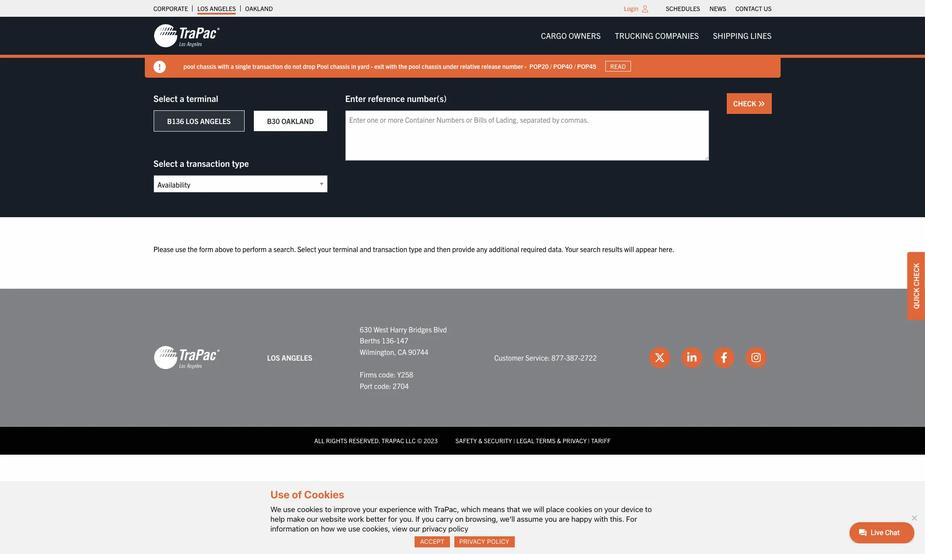 Task type: vqa. For each thing, say whether or not it's contained in the screenshot.
Length
no



Task type: locate. For each thing, give the bounding box(es) containing it.
0 vertical spatial the
[[399, 62, 407, 70]]

1 horizontal spatial /
[[574, 62, 576, 70]]

/ left 'pop40'
[[550, 62, 552, 70]]

2 vertical spatial transaction
[[373, 245, 407, 254]]

1 vertical spatial our
[[409, 525, 421, 534]]

check button
[[727, 93, 772, 114]]

0 horizontal spatial check
[[734, 99, 758, 108]]

chassis left single
[[197, 62, 216, 70]]

on up policy
[[455, 515, 464, 524]]

experience
[[379, 505, 416, 514]]

1 vertical spatial code:
[[374, 382, 391, 390]]

safety
[[456, 437, 477, 445]]

1 vertical spatial the
[[188, 245, 198, 254]]

2 - from the left
[[525, 62, 527, 70]]

&
[[479, 437, 483, 445], [557, 437, 561, 445]]

0 vertical spatial type
[[232, 158, 249, 169]]

rights
[[326, 437, 348, 445]]

1 horizontal spatial chassis
[[330, 62, 350, 70]]

your up this.
[[605, 505, 620, 514]]

tariff
[[592, 437, 611, 445]]

0 horizontal spatial and
[[360, 245, 371, 254]]

solid image
[[154, 61, 166, 73], [758, 100, 765, 107]]

chassis left "under" at the top left of page
[[422, 62, 442, 70]]

we
[[522, 505, 532, 514], [337, 525, 347, 534]]

we down website
[[337, 525, 347, 534]]

the left "form"
[[188, 245, 198, 254]]

0 horizontal spatial privacy
[[460, 538, 486, 546]]

0 vertical spatial los angeles image
[[154, 23, 220, 48]]

light image
[[642, 5, 649, 12]]

shipping
[[713, 30, 749, 41]]

schedules
[[666, 4, 701, 12]]

pool chassis with a single transaction  do not drop pool chassis in yard -  exit with the pool chassis under relative release number -  pop20 / pop40 / pop45
[[184, 62, 597, 70]]

transaction
[[253, 62, 283, 70], [186, 158, 230, 169], [373, 245, 407, 254]]

oakland link
[[245, 2, 273, 15]]

under
[[443, 62, 459, 70]]

check inside button
[[734, 99, 758, 108]]

menu bar containing cargo owners
[[534, 27, 779, 45]]

- right number
[[525, 62, 527, 70]]

0 vertical spatial will
[[625, 245, 634, 254]]

we up assume
[[522, 505, 532, 514]]

a
[[231, 62, 234, 70], [180, 93, 184, 104], [180, 158, 184, 169], [268, 245, 272, 254]]

Enter reference number(s) text field
[[345, 110, 710, 161]]

to right above
[[235, 245, 241, 254]]

cookies up make
[[297, 505, 323, 514]]

-
[[371, 62, 373, 70], [525, 62, 527, 70]]

0 horizontal spatial /
[[550, 62, 552, 70]]

los angeles
[[197, 4, 236, 12], [267, 353, 313, 362]]

our down if
[[409, 525, 421, 534]]

firms code:  y258 port code:  2704
[[360, 370, 414, 390]]

customer service: 877-387-2722
[[495, 353, 597, 362]]

1 horizontal spatial you
[[545, 515, 557, 524]]

trucking
[[615, 30, 654, 41]]

select for select a transaction type
[[154, 158, 178, 169]]

which
[[461, 505, 481, 514]]

2 horizontal spatial chassis
[[422, 62, 442, 70]]

are
[[559, 515, 570, 524]]

schedules link
[[666, 2, 701, 15]]

pool up 'select a terminal'
[[184, 62, 195, 70]]

1 vertical spatial angeles
[[200, 117, 231, 125]]

your
[[565, 245, 579, 254]]

1 horizontal spatial |
[[588, 437, 590, 445]]

code: right port
[[374, 382, 391, 390]]

news link
[[710, 2, 727, 15]]

select
[[154, 93, 178, 104], [154, 158, 178, 169], [298, 245, 317, 254]]

select a transaction type
[[154, 158, 249, 169]]

perform
[[243, 245, 267, 254]]

select down b136
[[154, 158, 178, 169]]

2 chassis from the left
[[330, 62, 350, 70]]

1 horizontal spatial -
[[525, 62, 527, 70]]

0 vertical spatial we
[[522, 505, 532, 514]]

on left how
[[311, 525, 319, 534]]

0 vertical spatial los
[[197, 4, 208, 12]]

1 vertical spatial will
[[534, 505, 545, 514]]

west
[[374, 325, 389, 334]]

1 horizontal spatial solid image
[[758, 100, 765, 107]]

us
[[764, 4, 772, 12]]

view
[[392, 525, 408, 534]]

1 horizontal spatial oakland
[[282, 117, 314, 125]]

2 horizontal spatial to
[[646, 505, 652, 514]]

1 horizontal spatial type
[[409, 245, 422, 254]]

1 horizontal spatial our
[[409, 525, 421, 534]]

1 horizontal spatial on
[[455, 515, 464, 524]]

0 horizontal spatial los angeles
[[197, 4, 236, 12]]

0 horizontal spatial |
[[514, 437, 515, 445]]

will inside use of cookies we use cookies to improve your experience with trapac, which means that we will place cookies on your device to help make our website work better for you. if you carry on browsing, we'll assume you are happy with this. for information on how we use cookies, view our privacy policy
[[534, 505, 545, 514]]

los angeles image
[[154, 23, 220, 48], [154, 346, 220, 370]]

oakland right los angeles link
[[245, 4, 273, 12]]

privacy
[[563, 437, 587, 445], [460, 538, 486, 546]]

cookies up happy
[[567, 505, 592, 514]]

use
[[175, 245, 186, 254], [283, 505, 295, 514], [348, 525, 360, 534]]

2 vertical spatial use
[[348, 525, 360, 534]]

quick check
[[912, 263, 921, 309]]

1 you from the left
[[422, 515, 434, 524]]

1 horizontal spatial your
[[363, 505, 377, 514]]

1 vertical spatial check
[[912, 263, 921, 286]]

the right exit
[[399, 62, 407, 70]]

on left device
[[594, 505, 603, 514]]

the inside banner
[[399, 62, 407, 70]]

harry
[[390, 325, 407, 334]]

code: up 2704
[[379, 370, 396, 379]]

our right make
[[307, 515, 318, 524]]

- left exit
[[371, 62, 373, 70]]

1 vertical spatial use
[[283, 505, 295, 514]]

a up b136
[[180, 93, 184, 104]]

select right search.
[[298, 245, 317, 254]]

b136
[[167, 117, 184, 125]]

cargo owners link
[[534, 27, 608, 45]]

0 vertical spatial check
[[734, 99, 758, 108]]

/ left pop45
[[574, 62, 576, 70]]

0 vertical spatial privacy
[[563, 437, 587, 445]]

1 | from the left
[[514, 437, 515, 445]]

1 horizontal spatial &
[[557, 437, 561, 445]]

1 vertical spatial oakland
[[282, 117, 314, 125]]

results
[[603, 245, 623, 254]]

number
[[503, 62, 523, 70]]

0 horizontal spatial the
[[188, 245, 198, 254]]

above
[[215, 245, 233, 254]]

will right results
[[625, 245, 634, 254]]

footer containing 630 west harry bridges blvd
[[0, 289, 926, 455]]

policy
[[487, 538, 510, 546]]

to up website
[[325, 505, 332, 514]]

device
[[622, 505, 644, 514]]

0 horizontal spatial terminal
[[186, 93, 218, 104]]

0 horizontal spatial cookies
[[297, 505, 323, 514]]

of
[[292, 489, 302, 501]]

legal terms & privacy link
[[517, 437, 587, 445]]

with up if
[[418, 505, 432, 514]]

2 cookies from the left
[[567, 505, 592, 514]]

enter reference number(s)
[[345, 93, 447, 104]]

b30 oakland
[[267, 117, 314, 125]]

0 vertical spatial terminal
[[186, 93, 218, 104]]

a left single
[[231, 62, 234, 70]]

if
[[416, 515, 420, 524]]

terminal
[[186, 93, 218, 104], [333, 245, 358, 254]]

1 horizontal spatial check
[[912, 263, 921, 286]]

1 vertical spatial terminal
[[333, 245, 358, 254]]

& right terms
[[557, 437, 561, 445]]

1 horizontal spatial cookies
[[567, 505, 592, 514]]

| left tariff link on the bottom
[[588, 437, 590, 445]]

0 horizontal spatial oakland
[[245, 4, 273, 12]]

0 horizontal spatial &
[[479, 437, 483, 445]]

0 vertical spatial transaction
[[253, 62, 283, 70]]

1 vertical spatial los angeles image
[[154, 346, 220, 370]]

0 vertical spatial menu bar
[[662, 2, 777, 15]]

1 vertical spatial menu bar
[[534, 27, 779, 45]]

use right please
[[175, 245, 186, 254]]

with left this.
[[594, 515, 608, 524]]

0 horizontal spatial our
[[307, 515, 318, 524]]

menu bar up shipping
[[662, 2, 777, 15]]

1 horizontal spatial terminal
[[333, 245, 358, 254]]

1 vertical spatial privacy
[[460, 538, 486, 546]]

that
[[507, 505, 520, 514]]

2 vertical spatial on
[[311, 525, 319, 534]]

to
[[235, 245, 241, 254], [325, 505, 332, 514], [646, 505, 652, 514]]

customer
[[495, 353, 524, 362]]

tariff link
[[592, 437, 611, 445]]

2704
[[393, 382, 409, 390]]

use up make
[[283, 505, 295, 514]]

1 horizontal spatial privacy
[[563, 437, 587, 445]]

pop45
[[577, 62, 597, 70]]

1 & from the left
[[479, 437, 483, 445]]

1 pool from the left
[[184, 62, 195, 70]]

your up the better
[[363, 505, 377, 514]]

oakland
[[245, 4, 273, 12], [282, 117, 314, 125]]

1 vertical spatial select
[[154, 158, 178, 169]]

reserved.
[[349, 437, 380, 445]]

you down place
[[545, 515, 557, 524]]

0 vertical spatial select
[[154, 93, 178, 104]]

0 horizontal spatial will
[[534, 505, 545, 514]]

code:
[[379, 370, 396, 379], [374, 382, 391, 390]]

berths
[[360, 336, 380, 345]]

1 vertical spatial los angeles
[[267, 353, 313, 362]]

los
[[197, 4, 208, 12], [186, 117, 199, 125], [267, 353, 280, 362]]

0 horizontal spatial -
[[371, 62, 373, 70]]

136-
[[382, 336, 396, 345]]

footer
[[0, 289, 926, 455]]

0 horizontal spatial transaction
[[186, 158, 230, 169]]

here.
[[659, 245, 675, 254]]

0 vertical spatial on
[[594, 505, 603, 514]]

policy
[[449, 525, 469, 534]]

0 horizontal spatial use
[[175, 245, 186, 254]]

provide
[[452, 245, 475, 254]]

for
[[627, 515, 638, 524]]

banner
[[0, 17, 926, 78]]

will up assume
[[534, 505, 545, 514]]

all rights reserved. trapac llc © 2023
[[315, 437, 438, 445]]

news
[[710, 4, 727, 12]]

your right search.
[[318, 245, 331, 254]]

trapac
[[382, 437, 404, 445]]

browsing,
[[466, 515, 498, 524]]

1 - from the left
[[371, 62, 373, 70]]

0 horizontal spatial we
[[337, 525, 347, 534]]

1 vertical spatial transaction
[[186, 158, 230, 169]]

chassis left in
[[330, 62, 350, 70]]

0 vertical spatial use
[[175, 245, 186, 254]]

1 los angeles image from the top
[[154, 23, 220, 48]]

firms
[[360, 370, 377, 379]]

read
[[611, 62, 626, 70]]

/
[[550, 62, 552, 70], [574, 62, 576, 70]]

1 horizontal spatial pool
[[409, 62, 421, 70]]

oakland right b30
[[282, 117, 314, 125]]

2 horizontal spatial transaction
[[373, 245, 407, 254]]

1 horizontal spatial and
[[424, 245, 435, 254]]

pool up number(s)
[[409, 62, 421, 70]]

select up b136
[[154, 93, 178, 104]]

your
[[318, 245, 331, 254], [363, 505, 377, 514], [605, 505, 620, 514]]

0 horizontal spatial chassis
[[197, 62, 216, 70]]

|
[[514, 437, 515, 445], [588, 437, 590, 445]]

0 horizontal spatial you
[[422, 515, 434, 524]]

90744
[[408, 348, 429, 356]]

& right safety
[[479, 437, 483, 445]]

1 vertical spatial solid image
[[758, 100, 765, 107]]

port
[[360, 382, 373, 390]]

corporate link
[[154, 2, 188, 15]]

2 | from the left
[[588, 437, 590, 445]]

privacy down policy
[[460, 538, 486, 546]]

2 horizontal spatial on
[[594, 505, 603, 514]]

use down work on the bottom left
[[348, 525, 360, 534]]

not
[[293, 62, 302, 70]]

menu bar down light image
[[534, 27, 779, 45]]

privacy left tariff
[[563, 437, 587, 445]]

1 horizontal spatial the
[[399, 62, 407, 70]]

to right device
[[646, 505, 652, 514]]

trucking companies
[[615, 30, 699, 41]]

0 horizontal spatial pool
[[184, 62, 195, 70]]

you right if
[[422, 515, 434, 524]]

2722
[[581, 353, 597, 362]]

safety & security | legal terms & privacy | tariff
[[456, 437, 611, 445]]

search
[[580, 245, 601, 254]]

menu bar
[[662, 2, 777, 15], [534, 27, 779, 45]]

1 vertical spatial we
[[337, 525, 347, 534]]

| left the legal
[[514, 437, 515, 445]]

1 horizontal spatial we
[[522, 505, 532, 514]]

0 horizontal spatial solid image
[[154, 61, 166, 73]]



Task type: describe. For each thing, give the bounding box(es) containing it.
pop20
[[530, 62, 549, 70]]

0 vertical spatial angeles
[[210, 4, 236, 12]]

additional
[[489, 245, 519, 254]]

2 los angeles image from the top
[[154, 346, 220, 370]]

2 you from the left
[[545, 515, 557, 524]]

terms
[[536, 437, 556, 445]]

login
[[624, 4, 639, 12]]

website
[[320, 515, 346, 524]]

assume
[[517, 515, 543, 524]]

0 vertical spatial solid image
[[154, 61, 166, 73]]

form
[[199, 245, 213, 254]]

make
[[287, 515, 305, 524]]

a left search.
[[268, 245, 272, 254]]

search.
[[274, 245, 296, 254]]

login link
[[624, 4, 639, 12]]

2 vertical spatial los
[[267, 353, 280, 362]]

1 horizontal spatial transaction
[[253, 62, 283, 70]]

2 horizontal spatial your
[[605, 505, 620, 514]]

1 vertical spatial type
[[409, 245, 422, 254]]

security
[[484, 437, 512, 445]]

corporate
[[154, 4, 188, 12]]

privacy
[[422, 525, 447, 534]]

los angeles link
[[197, 2, 236, 15]]

3 chassis from the left
[[422, 62, 442, 70]]

0 vertical spatial los angeles
[[197, 4, 236, 12]]

happy
[[572, 515, 592, 524]]

630
[[360, 325, 372, 334]]

how
[[321, 525, 335, 534]]

1 chassis from the left
[[197, 62, 216, 70]]

then
[[437, 245, 451, 254]]

do
[[284, 62, 291, 70]]

read link
[[606, 61, 631, 72]]

shipping lines link
[[706, 27, 779, 45]]

0 vertical spatial oakland
[[245, 4, 273, 12]]

0 horizontal spatial type
[[232, 158, 249, 169]]

lines
[[751, 30, 772, 41]]

y258
[[397, 370, 414, 379]]

ca
[[398, 348, 407, 356]]

exit
[[375, 62, 384, 70]]

we
[[271, 505, 281, 514]]

enter
[[345, 93, 366, 104]]

2023
[[424, 437, 438, 445]]

improve
[[334, 505, 361, 514]]

2 horizontal spatial use
[[348, 525, 360, 534]]

appear
[[636, 245, 657, 254]]

contact
[[736, 4, 763, 12]]

cargo
[[541, 30, 567, 41]]

0 vertical spatial our
[[307, 515, 318, 524]]

accept
[[420, 538, 445, 546]]

pop40
[[554, 62, 573, 70]]

release
[[482, 62, 501, 70]]

safety & security link
[[456, 437, 512, 445]]

please
[[154, 245, 174, 254]]

1 horizontal spatial los angeles
[[267, 353, 313, 362]]

select for select a terminal
[[154, 93, 178, 104]]

single
[[235, 62, 251, 70]]

1 cookies from the left
[[297, 505, 323, 514]]

llc
[[406, 437, 416, 445]]

2 vertical spatial select
[[298, 245, 317, 254]]

2 / from the left
[[574, 62, 576, 70]]

work
[[348, 515, 364, 524]]

menu bar containing schedules
[[662, 2, 777, 15]]

drop
[[303, 62, 315, 70]]

0 vertical spatial code:
[[379, 370, 396, 379]]

2 and from the left
[[424, 245, 435, 254]]

1 horizontal spatial use
[[283, 505, 295, 514]]

companies
[[656, 30, 699, 41]]

1 horizontal spatial will
[[625, 245, 634, 254]]

all
[[315, 437, 325, 445]]

for
[[388, 515, 398, 524]]

wilmington,
[[360, 348, 396, 356]]

this.
[[610, 515, 625, 524]]

with right exit
[[386, 62, 397, 70]]

with left single
[[218, 62, 229, 70]]

please use the form above to perform a search. select your terminal and transaction type and then provide any additional required data. your search results will appear here.
[[154, 245, 675, 254]]

solid image inside check button
[[758, 100, 765, 107]]

2 & from the left
[[557, 437, 561, 445]]

630 west harry bridges blvd berths 136-147 wilmington, ca 90744
[[360, 325, 447, 356]]

387-
[[566, 353, 581, 362]]

2 vertical spatial angeles
[[282, 353, 313, 362]]

cookies
[[304, 489, 344, 501]]

trucking companies link
[[608, 27, 706, 45]]

trapac,
[[434, 505, 459, 514]]

information
[[271, 525, 309, 534]]

©
[[417, 437, 422, 445]]

privacy inside privacy policy link
[[460, 538, 486, 546]]

a down b136
[[180, 158, 184, 169]]

use
[[271, 489, 290, 501]]

1 vertical spatial los
[[186, 117, 199, 125]]

data.
[[548, 245, 564, 254]]

147
[[396, 336, 409, 345]]

0 horizontal spatial on
[[311, 525, 319, 534]]

2 pool from the left
[[409, 62, 421, 70]]

in
[[351, 62, 356, 70]]

cargo owners
[[541, 30, 601, 41]]

banner containing cargo owners
[[0, 17, 926, 78]]

1 vertical spatial on
[[455, 515, 464, 524]]

menu bar inside banner
[[534, 27, 779, 45]]

service:
[[526, 353, 550, 362]]

quick
[[912, 288, 921, 309]]

contact us link
[[736, 2, 772, 15]]

0 horizontal spatial your
[[318, 245, 331, 254]]

legal
[[517, 437, 535, 445]]

1 horizontal spatial to
[[325, 505, 332, 514]]

1 / from the left
[[550, 62, 552, 70]]

no image
[[910, 514, 919, 523]]

877-
[[552, 353, 566, 362]]

select a terminal
[[154, 93, 218, 104]]

0 horizontal spatial to
[[235, 245, 241, 254]]

owners
[[569, 30, 601, 41]]

place
[[546, 505, 565, 514]]

you.
[[400, 515, 414, 524]]

1 and from the left
[[360, 245, 371, 254]]

any
[[477, 245, 488, 254]]

pool
[[317, 62, 329, 70]]

blvd
[[434, 325, 447, 334]]



